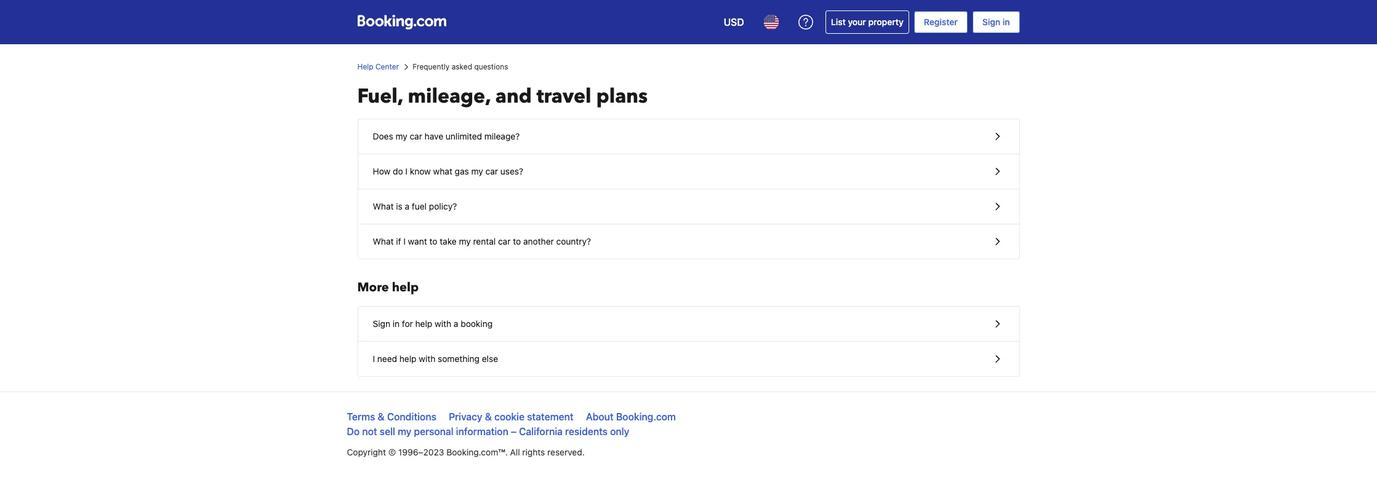 Task type: locate. For each thing, give the bounding box(es) containing it.
fuel
[[412, 201, 427, 212]]

help
[[392, 280, 419, 296], [415, 319, 432, 329], [399, 354, 417, 364]]

car left have
[[410, 131, 422, 142]]

in for sign in
[[1003, 17, 1010, 27]]

i for want
[[403, 236, 406, 247]]

if
[[396, 236, 401, 247]]

0 vertical spatial i
[[405, 166, 408, 177]]

sign for sign in
[[982, 17, 1001, 27]]

privacy
[[449, 412, 482, 423]]

all
[[510, 448, 520, 458]]

terms & conditions link
[[347, 412, 436, 423]]

1 vertical spatial a
[[454, 319, 458, 329]]

& up sell
[[378, 412, 385, 423]]

a right is
[[405, 201, 410, 212]]

residents
[[565, 427, 608, 438]]

car
[[410, 131, 422, 142], [486, 166, 498, 177], [498, 236, 511, 247]]

sign left for
[[373, 319, 390, 329]]

and
[[496, 83, 532, 110]]

privacy & cookie statement link
[[449, 412, 574, 423]]

unlimited
[[446, 131, 482, 142]]

do not sell my personal information – california residents only link
[[347, 427, 629, 438]]

a
[[405, 201, 410, 212], [454, 319, 458, 329]]

with
[[435, 319, 451, 329], [419, 354, 436, 364]]

& up do not sell my personal information – california residents only link
[[485, 412, 492, 423]]

plans
[[596, 83, 648, 110]]

usd button
[[716, 7, 752, 37]]

1 horizontal spatial sign
[[982, 17, 1001, 27]]

help center
[[357, 62, 399, 71]]

car left the "uses?"
[[486, 166, 498, 177]]

gas
[[455, 166, 469, 177]]

0 vertical spatial car
[[410, 131, 422, 142]]

help right more
[[392, 280, 419, 296]]

0 vertical spatial what
[[373, 201, 394, 212]]

privacy & cookie statement
[[449, 412, 574, 423]]

0 vertical spatial sign
[[982, 17, 1001, 27]]

1 vertical spatial what
[[373, 236, 394, 247]]

1 horizontal spatial &
[[485, 412, 492, 423]]

what if i want to take my rental car to another country?
[[373, 236, 591, 247]]

booking.com™.
[[446, 448, 508, 458]]

does my car have unlimited mileage? button
[[358, 119, 1019, 155]]

what
[[373, 201, 394, 212], [373, 236, 394, 247]]

0 horizontal spatial &
[[378, 412, 385, 423]]

what left if
[[373, 236, 394, 247]]

in
[[1003, 17, 1010, 27], [393, 319, 400, 329]]

0 horizontal spatial to
[[429, 236, 437, 247]]

uses?
[[500, 166, 523, 177]]

what inside what if i want to take my rental car to another country? button
[[373, 236, 394, 247]]

rental
[[473, 236, 496, 247]]

frequently asked questions
[[413, 62, 508, 71]]

what left is
[[373, 201, 394, 212]]

2 & from the left
[[485, 412, 492, 423]]

a left booking
[[454, 319, 458, 329]]

1 vertical spatial help
[[415, 319, 432, 329]]

how do i know what gas my car uses?
[[373, 166, 523, 177]]

2 vertical spatial i
[[373, 354, 375, 364]]

know
[[410, 166, 431, 177]]

in inside button
[[393, 319, 400, 329]]

usd
[[724, 17, 744, 28]]

with left booking
[[435, 319, 451, 329]]

does
[[373, 131, 393, 142]]

to
[[429, 236, 437, 247], [513, 236, 521, 247]]

more help
[[357, 280, 419, 296]]

help inside button
[[399, 354, 417, 364]]

list your property link
[[826, 10, 909, 34]]

i right do
[[405, 166, 408, 177]]

reserved.
[[547, 448, 585, 458]]

help right for
[[415, 319, 432, 329]]

what
[[433, 166, 452, 177]]

copyright
[[347, 448, 386, 458]]

i for know
[[405, 166, 408, 177]]

i right if
[[403, 236, 406, 247]]

register
[[924, 17, 958, 27]]

do
[[347, 427, 360, 438]]

&
[[378, 412, 385, 423], [485, 412, 492, 423]]

to left take
[[429, 236, 437, 247]]

1 & from the left
[[378, 412, 385, 423]]

sign for sign in for help with a booking
[[373, 319, 390, 329]]

1 vertical spatial with
[[419, 354, 436, 364]]

0 vertical spatial with
[[435, 319, 451, 329]]

need
[[377, 354, 397, 364]]

to left the another
[[513, 236, 521, 247]]

do
[[393, 166, 403, 177]]

what is a fuel policy? button
[[358, 190, 1019, 225]]

my down conditions
[[398, 427, 412, 438]]

0 vertical spatial a
[[405, 201, 410, 212]]

1 vertical spatial i
[[403, 236, 406, 247]]

with inside button
[[435, 319, 451, 329]]

2 what from the top
[[373, 236, 394, 247]]

travel
[[537, 83, 591, 110]]

& for privacy
[[485, 412, 492, 423]]

sign inside button
[[373, 319, 390, 329]]

what inside what is a fuel policy? button
[[373, 201, 394, 212]]

california
[[519, 427, 563, 438]]

center
[[376, 62, 399, 71]]

1 horizontal spatial to
[[513, 236, 521, 247]]

car right the rental
[[498, 236, 511, 247]]

terms & conditions
[[347, 412, 436, 423]]

in for sign in for help with a booking
[[393, 319, 400, 329]]

my right does
[[396, 131, 407, 142]]

1 to from the left
[[429, 236, 437, 247]]

copyright © 1996–2023 booking.com™. all rights reserved.
[[347, 448, 585, 458]]

1 what from the top
[[373, 201, 394, 212]]

my right gas
[[471, 166, 483, 177]]

what if i want to take my rental car to another country? button
[[358, 225, 1019, 259]]

sign right the "register"
[[982, 17, 1001, 27]]

mileage,
[[408, 83, 491, 110]]

0 horizontal spatial in
[[393, 319, 400, 329]]

0 vertical spatial in
[[1003, 17, 1010, 27]]

my
[[396, 131, 407, 142], [471, 166, 483, 177], [459, 236, 471, 247], [398, 427, 412, 438]]

what for what if i want to take my rental car to another country?
[[373, 236, 394, 247]]

register link
[[914, 11, 968, 33]]

with left something
[[419, 354, 436, 364]]

help right need
[[399, 354, 417, 364]]

1 vertical spatial sign
[[373, 319, 390, 329]]

booking.com online hotel reservations image
[[357, 15, 446, 30]]

sign
[[982, 17, 1001, 27], [373, 319, 390, 329]]

1 horizontal spatial in
[[1003, 17, 1010, 27]]

2 vertical spatial help
[[399, 354, 417, 364]]

another
[[523, 236, 554, 247]]

i left need
[[373, 354, 375, 364]]

does my car have unlimited mileage?
[[373, 131, 520, 142]]

fuel,
[[357, 83, 403, 110]]

1 horizontal spatial a
[[454, 319, 458, 329]]

booking
[[461, 319, 493, 329]]

0 horizontal spatial sign
[[373, 319, 390, 329]]

property
[[868, 17, 904, 27]]

1 vertical spatial in
[[393, 319, 400, 329]]



Task type: vqa. For each thing, say whether or not it's contained in the screenshot.
–
yes



Task type: describe. For each thing, give the bounding box(es) containing it.
1996–2023
[[398, 448, 444, 458]]

country?
[[556, 236, 591, 247]]

what is a fuel policy?
[[373, 201, 457, 212]]

about booking.com link
[[586, 412, 676, 423]]

else
[[482, 354, 498, 364]]

©
[[388, 448, 396, 458]]

how do i know what gas my car uses? button
[[358, 155, 1019, 190]]

mileage?
[[484, 131, 520, 142]]

conditions
[[387, 412, 436, 423]]

fuel, mileage, and travel plans
[[357, 83, 648, 110]]

help inside button
[[415, 319, 432, 329]]

asked
[[452, 62, 472, 71]]

i inside button
[[373, 354, 375, 364]]

not
[[362, 427, 377, 438]]

about
[[586, 412, 614, 423]]

something
[[438, 354, 480, 364]]

about booking.com do not sell my personal information – california residents only
[[347, 412, 676, 438]]

only
[[610, 427, 629, 438]]

–
[[511, 427, 517, 438]]

1 vertical spatial car
[[486, 166, 498, 177]]

0 vertical spatial help
[[392, 280, 419, 296]]

have
[[425, 131, 443, 142]]

my right take
[[459, 236, 471, 247]]

sign in for help with a booking link
[[358, 307, 1019, 342]]

help
[[357, 62, 373, 71]]

i need help with something else
[[373, 354, 498, 364]]

frequently
[[413, 62, 450, 71]]

sign in for help with a booking button
[[358, 307, 1019, 342]]

how
[[373, 166, 391, 177]]

list
[[831, 17, 846, 27]]

policy?
[[429, 201, 457, 212]]

list your property
[[831, 17, 904, 27]]

& for terms
[[378, 412, 385, 423]]

information
[[456, 427, 508, 438]]

sell
[[380, 427, 395, 438]]

your
[[848, 17, 866, 27]]

statement
[[527, 412, 574, 423]]

2 to from the left
[[513, 236, 521, 247]]

i need help with something else button
[[358, 342, 1019, 377]]

terms
[[347, 412, 375, 423]]

want
[[408, 236, 427, 247]]

sign in for help with a booking
[[373, 319, 493, 329]]

questions
[[474, 62, 508, 71]]

0 horizontal spatial a
[[405, 201, 410, 212]]

personal
[[414, 427, 454, 438]]

sign in link
[[973, 11, 1020, 33]]

cookie
[[494, 412, 525, 423]]

2 vertical spatial car
[[498, 236, 511, 247]]

sign in
[[982, 17, 1010, 27]]

what for what is a fuel policy?
[[373, 201, 394, 212]]

take
[[440, 236, 457, 247]]

booking.com
[[616, 412, 676, 423]]

more
[[357, 280, 389, 296]]

with inside button
[[419, 354, 436, 364]]

rights
[[522, 448, 545, 458]]

for
[[402, 319, 413, 329]]

my inside the about booking.com do not sell my personal information – california residents only
[[398, 427, 412, 438]]

is
[[396, 201, 403, 212]]

help center button
[[357, 62, 399, 73]]



